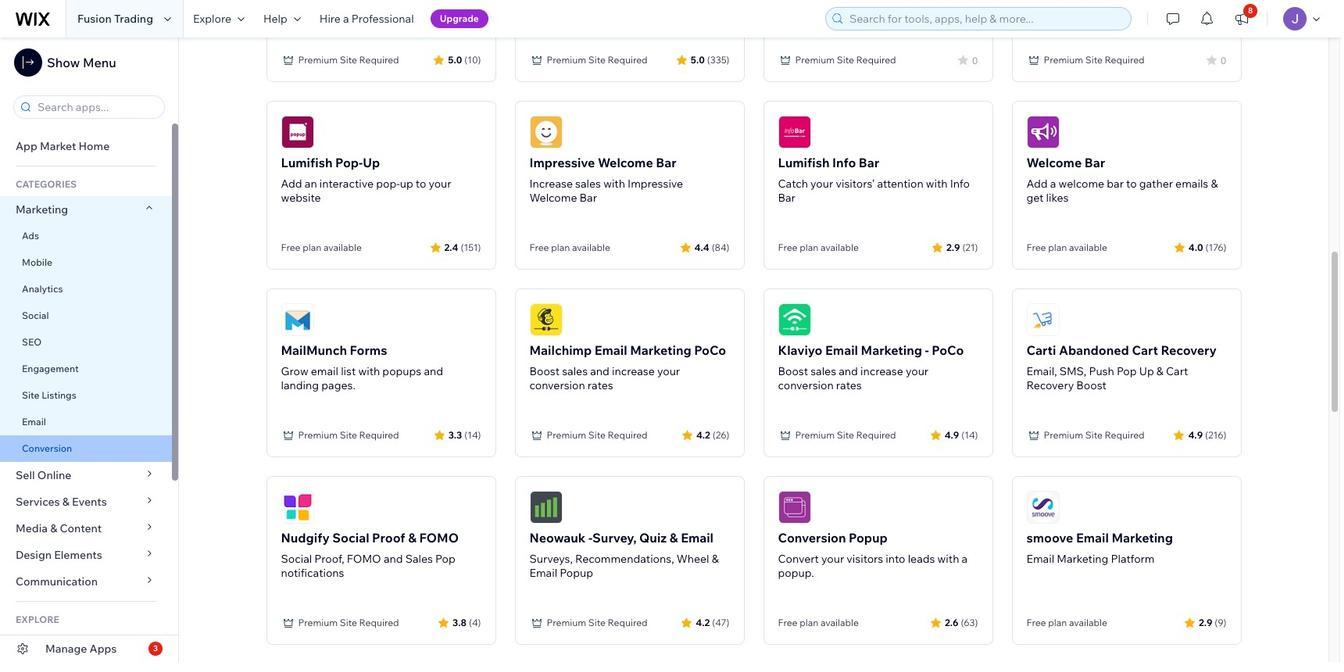 Task type: locate. For each thing, give the bounding box(es) containing it.
lumifish info bar catch your visitors' attention with info bar
[[778, 155, 970, 205]]

5.0 left (335)
[[691, 54, 705, 65]]

site for 3.8 (4)
[[340, 617, 357, 629]]

0 vertical spatial -
[[925, 342, 929, 358]]

0 horizontal spatial 4.9
[[945, 429, 960, 441]]

carti abandoned cart recovery email, sms, push pop up & cart recovery boost
[[1027, 342, 1217, 392]]

& right media
[[50, 521, 57, 536]]

increase inside mailchimp email marketing poco boost sales and increase your conversion rates
[[612, 364, 655, 378]]

conversion down mailchimp at left
[[530, 378, 585, 392]]

neowauk -survey, quiz & email logo image
[[530, 491, 563, 524]]

5.0 left (10)
[[448, 54, 462, 65]]

2 (14) from the left
[[962, 429, 978, 441]]

impressive welcome bar logo image
[[530, 116, 563, 149]]

1 horizontal spatial welcome
[[598, 155, 653, 170]]

0 vertical spatial 4.2
[[697, 429, 711, 441]]

0 horizontal spatial lumifish
[[281, 155, 333, 170]]

1 increase from the left
[[612, 364, 655, 378]]

5.0
[[448, 54, 462, 65], [691, 54, 705, 65]]

a right "leads"
[[962, 552, 968, 566]]

1 horizontal spatial popup
[[849, 530, 888, 546]]

- inside neowauk -survey, quiz & email surveys, recommendations, wheel & email popup
[[589, 530, 593, 546]]

free down the website
[[281, 242, 301, 253]]

info up visitors'
[[833, 155, 856, 170]]

2 rates from the left
[[836, 378, 862, 392]]

1 horizontal spatial add
[[1027, 177, 1048, 191]]

site inside sidebar element
[[22, 389, 39, 401]]

klaviyo email marketing - poco logo image
[[778, 303, 811, 336]]

email
[[311, 364, 339, 378]]

0 vertical spatial 2.9
[[947, 241, 960, 253]]

platform
[[1111, 552, 1155, 566]]

2 horizontal spatial social
[[333, 530, 369, 546]]

convert
[[778, 552, 819, 566]]

1 rates from the left
[[588, 378, 613, 392]]

1 horizontal spatial fomo
[[419, 530, 459, 546]]

premium for 3.3 (14)
[[298, 429, 338, 441]]

sidebar element
[[0, 38, 179, 662]]

2.9 left (9)
[[1199, 616, 1213, 628]]

cart
[[1132, 342, 1159, 358], [1166, 364, 1189, 378]]

marketing
[[16, 202, 68, 217], [630, 342, 692, 358], [861, 342, 923, 358], [1112, 530, 1173, 546], [1057, 552, 1109, 566]]

1 horizontal spatial 4.9
[[1189, 429, 1203, 441]]

1 to from the left
[[416, 177, 426, 191]]

social inside sidebar element
[[22, 310, 49, 321]]

content
[[60, 521, 102, 536]]

an
[[305, 177, 317, 191]]

popup
[[849, 530, 888, 546], [560, 566, 593, 580]]

0 down search for tools, apps, help & more... field
[[972, 54, 978, 66]]

0 horizontal spatial rates
[[588, 378, 613, 392]]

1 vertical spatial cart
[[1166, 364, 1189, 378]]

marketing inside sidebar element
[[16, 202, 68, 217]]

up up pop-
[[363, 155, 380, 170]]

1 vertical spatial 2.9
[[1199, 616, 1213, 628]]

up right push
[[1140, 364, 1154, 378]]

1 horizontal spatial boost
[[778, 364, 808, 378]]

boost down "klaviyo"
[[778, 364, 808, 378]]

0
[[972, 54, 978, 66], [1221, 54, 1227, 66]]

0 vertical spatial impressive
[[530, 155, 595, 170]]

4.9 for carti abandoned cart recovery
[[1189, 429, 1203, 441]]

2 vertical spatial social
[[281, 552, 312, 566]]

add left welcome
[[1027, 177, 1048, 191]]

your inside "lumifish pop-up add an interactive pop-up to your website"
[[429, 177, 452, 191]]

1 horizontal spatial conversion
[[778, 378, 834, 392]]

help
[[263, 12, 288, 26]]

engagement
[[22, 363, 79, 374]]

marketing for mailchimp email marketing poco
[[630, 342, 692, 358]]

app
[[16, 139, 37, 153]]

boost inside klaviyo email marketing - poco boost sales and increase your conversion rates
[[778, 364, 808, 378]]

1 vertical spatial a
[[1051, 177, 1057, 191]]

design elements
[[16, 548, 102, 562]]

2 5.0 from the left
[[691, 54, 705, 65]]

1 vertical spatial -
[[589, 530, 593, 546]]

lumifish inside "lumifish pop-up add an interactive pop-up to your website"
[[281, 155, 333, 170]]

1 horizontal spatial rates
[[836, 378, 862, 392]]

free right (63)
[[1027, 617, 1046, 629]]

1 vertical spatial 4.2
[[696, 616, 710, 628]]

0 horizontal spatial conversion
[[22, 443, 72, 454]]

premium for 3.8 (4)
[[298, 617, 338, 629]]

2 add from the left
[[1027, 177, 1048, 191]]

sell online
[[16, 468, 71, 482]]

with right list
[[358, 364, 380, 378]]

premium down landing
[[298, 429, 338, 441]]

increase inside klaviyo email marketing - poco boost sales and increase your conversion rates
[[861, 364, 904, 378]]

1 horizontal spatial social
[[281, 552, 312, 566]]

social down nudgify
[[281, 552, 312, 566]]

hire a professional link
[[310, 0, 423, 38]]

to right bar
[[1127, 177, 1137, 191]]

communication
[[16, 575, 100, 589]]

1 vertical spatial conversion
[[778, 530, 846, 546]]

email,
[[1027, 364, 1057, 378]]

available down impressive welcome bar increase sales with impressive welcome bar
[[572, 242, 610, 253]]

a right get
[[1051, 177, 1057, 191]]

1 horizontal spatial recovery
[[1161, 342, 1217, 358]]

popup inside conversion popup convert your visitors into leads with a popup.
[[849, 530, 888, 546]]

a inside hire a professional link
[[343, 12, 349, 26]]

1 horizontal spatial 2.9
[[1199, 616, 1213, 628]]

(63)
[[961, 616, 978, 628]]

lumifish for lumifish pop-up
[[281, 155, 333, 170]]

marketing inside mailchimp email marketing poco boost sales and increase your conversion rates
[[630, 342, 692, 358]]

available for info
[[821, 242, 859, 253]]

home
[[79, 139, 110, 153]]

1 vertical spatial up
[[1140, 364, 1154, 378]]

lumifish up catch
[[778, 155, 830, 170]]

1 0 from the left
[[972, 54, 978, 66]]

cart right abandoned
[[1132, 342, 1159, 358]]

0 horizontal spatial increase
[[612, 364, 655, 378]]

with right increase
[[604, 177, 625, 191]]

media
[[16, 521, 48, 536]]

0 horizontal spatial pop
[[436, 552, 456, 566]]

with right "leads"
[[938, 552, 960, 566]]

0 vertical spatial info
[[833, 155, 856, 170]]

email down neowauk
[[530, 566, 558, 580]]

push
[[1089, 364, 1115, 378]]

2 to from the left
[[1127, 177, 1137, 191]]

premium down notifications
[[298, 617, 338, 629]]

premium
[[298, 54, 338, 66], [547, 54, 586, 66], [795, 54, 835, 66], [1044, 54, 1084, 66], [298, 429, 338, 441], [547, 429, 586, 441], [795, 429, 835, 441], [1044, 429, 1084, 441], [298, 617, 338, 629], [547, 617, 586, 629]]

likes
[[1046, 191, 1069, 205]]

& right push
[[1157, 364, 1164, 378]]

popup up visitors
[[849, 530, 888, 546]]

klaviyo email marketing - poco boost sales and increase your conversion rates
[[778, 342, 964, 392]]

1 horizontal spatial (14)
[[962, 429, 978, 441]]

Search apps... field
[[33, 96, 159, 118]]

premium up impressive welcome bar logo
[[547, 54, 586, 66]]

conversion inside mailchimp email marketing poco boost sales and increase your conversion rates
[[530, 378, 585, 392]]

4.2
[[697, 429, 711, 441], [696, 616, 710, 628]]

0 vertical spatial popup
[[849, 530, 888, 546]]

conversion
[[22, 443, 72, 454], [778, 530, 846, 546]]

sales down mailchimp at left
[[562, 364, 588, 378]]

0 vertical spatial social
[[22, 310, 49, 321]]

catch
[[778, 177, 808, 191]]

& left events at the bottom left
[[62, 495, 70, 509]]

(26)
[[713, 429, 730, 441]]

0 horizontal spatial 2.9
[[947, 241, 960, 253]]

2.9 (9)
[[1199, 616, 1227, 628]]

visitors
[[847, 552, 884, 566]]

marketing inside klaviyo email marketing - poco boost sales and increase your conversion rates
[[861, 342, 923, 358]]

leads
[[908, 552, 935, 566]]

0 horizontal spatial poco
[[694, 342, 727, 358]]

site for 3.3 (14)
[[340, 429, 357, 441]]

2.9 for lumifish info bar
[[947, 241, 960, 253]]

0 vertical spatial cart
[[1132, 342, 1159, 358]]

available down welcome
[[1069, 242, 1108, 253]]

email inside klaviyo email marketing - poco boost sales and increase your conversion rates
[[826, 342, 858, 358]]

required for 4.9 (216)
[[1105, 429, 1145, 441]]

elements
[[54, 548, 102, 562]]

available down visitors'
[[821, 242, 859, 253]]

conversion inside sidebar element
[[22, 443, 72, 454]]

1 horizontal spatial -
[[925, 342, 929, 358]]

1 4.2 from the top
[[697, 429, 711, 441]]

recovery
[[1161, 342, 1217, 358], [1027, 378, 1074, 392]]

0 horizontal spatial boost
[[530, 364, 560, 378]]

1 vertical spatial recovery
[[1027, 378, 1074, 392]]

gather
[[1140, 177, 1173, 191]]

1 vertical spatial fomo
[[347, 552, 381, 566]]

welcome
[[598, 155, 653, 170], [1027, 155, 1082, 170], [530, 191, 577, 205]]

smoove email marketing email marketing platform
[[1027, 530, 1173, 566]]

0 horizontal spatial 0
[[972, 54, 978, 66]]

1 poco from the left
[[694, 342, 727, 358]]

abandoned
[[1059, 342, 1130, 358]]

0 vertical spatial up
[[363, 155, 380, 170]]

0 down 8 button
[[1221, 54, 1227, 66]]

0 horizontal spatial 5.0
[[448, 54, 462, 65]]

free plan available for pop-
[[281, 242, 362, 253]]

1 horizontal spatial pop
[[1117, 364, 1137, 378]]

seo link
[[0, 329, 172, 356]]

2 increase from the left
[[861, 364, 904, 378]]

0 horizontal spatial a
[[343, 12, 349, 26]]

sales
[[405, 552, 433, 566]]

events
[[72, 495, 107, 509]]

mailmunch
[[281, 342, 347, 358]]

1 lumifish from the left
[[281, 155, 333, 170]]

1 vertical spatial impressive
[[628, 177, 683, 191]]

1 vertical spatial pop
[[436, 552, 456, 566]]

required for 3.3 (14)
[[359, 429, 399, 441]]

0 vertical spatial fomo
[[419, 530, 459, 546]]

free for welcome bar
[[1027, 242, 1046, 253]]

free for conversion popup
[[778, 617, 798, 629]]

popup inside neowauk -survey, quiz & email surveys, recommendations, wheel & email popup
[[560, 566, 593, 580]]

pop inside carti abandoned cart recovery email, sms, push pop up & cart recovery boost
[[1117, 364, 1137, 378]]

pop right sales
[[436, 552, 456, 566]]

required for 4.9 (14)
[[857, 429, 896, 441]]

0 horizontal spatial social
[[22, 310, 49, 321]]

premium for 4.9 (14)
[[795, 429, 835, 441]]

site for 4.9 (216)
[[1086, 429, 1103, 441]]

1 horizontal spatial 0
[[1221, 54, 1227, 66]]

professional
[[352, 12, 414, 26]]

up inside "lumifish pop-up add an interactive pop-up to your website"
[[363, 155, 380, 170]]

available down smoove email marketing email marketing platform
[[1069, 617, 1108, 629]]

& inside carti abandoned cart recovery email, sms, push pop up & cart recovery boost
[[1157, 364, 1164, 378]]

0 horizontal spatial impressive
[[530, 155, 595, 170]]

1 horizontal spatial a
[[962, 552, 968, 566]]

to inside welcome bar add a welcome bar to gather emails & get likes
[[1127, 177, 1137, 191]]

1 horizontal spatial increase
[[861, 364, 904, 378]]

lumifish
[[281, 155, 333, 170], [778, 155, 830, 170]]

plan for popup
[[800, 617, 819, 629]]

1 add from the left
[[281, 177, 302, 191]]

with
[[604, 177, 625, 191], [926, 177, 948, 191], [358, 364, 380, 378], [938, 552, 960, 566]]

add left an
[[281, 177, 302, 191]]

0 horizontal spatial (14)
[[465, 429, 481, 441]]

free down get
[[1027, 242, 1046, 253]]

a right hire
[[343, 12, 349, 26]]

available down interactive
[[324, 242, 362, 253]]

2 vertical spatial a
[[962, 552, 968, 566]]

mailmunch forms logo image
[[281, 303, 314, 336]]

plan
[[303, 242, 322, 253], [551, 242, 570, 253], [800, 242, 819, 253], [1049, 242, 1067, 253], [800, 617, 819, 629], [1049, 617, 1067, 629]]

poco inside mailchimp email marketing poco boost sales and increase your conversion rates
[[694, 342, 727, 358]]

(21)
[[963, 241, 978, 253]]

sales
[[575, 177, 601, 191], [562, 364, 588, 378], [811, 364, 837, 378]]

media & content
[[16, 521, 102, 536]]

2.9 left (21)
[[947, 241, 960, 253]]

1 horizontal spatial impressive
[[628, 177, 683, 191]]

free plan available for welcome
[[530, 242, 610, 253]]

free down catch
[[778, 242, 798, 253]]

0 vertical spatial a
[[343, 12, 349, 26]]

social link
[[0, 303, 172, 329]]

1 horizontal spatial poco
[[932, 342, 964, 358]]

conversion down "klaviyo"
[[778, 378, 834, 392]]

2 lumifish from the left
[[778, 155, 830, 170]]

premium site required for 3.8 (4)
[[298, 617, 399, 629]]

conversion up sell online
[[22, 443, 72, 454]]

sales right increase
[[575, 177, 601, 191]]

required for 4.2 (26)
[[608, 429, 648, 441]]

boost down mailchimp at left
[[530, 364, 560, 378]]

to right up
[[416, 177, 426, 191]]

premium up conversion popup logo
[[795, 429, 835, 441]]

email right "klaviyo"
[[826, 342, 858, 358]]

premium down surveys,
[[547, 617, 586, 629]]

0 horizontal spatial popup
[[560, 566, 593, 580]]

rates inside mailchimp email marketing poco boost sales and increase your conversion rates
[[588, 378, 613, 392]]

info right attention
[[950, 177, 970, 191]]

0 vertical spatial pop
[[1117, 364, 1137, 378]]

sales inside klaviyo email marketing - poco boost sales and increase your conversion rates
[[811, 364, 837, 378]]

email down site listings at the left
[[22, 416, 46, 428]]

mailchimp email marketing poco logo image
[[530, 303, 563, 336]]

to
[[416, 177, 426, 191], [1127, 177, 1137, 191]]

your inside conversion popup convert your visitors into leads with a popup.
[[822, 552, 844, 566]]

0 horizontal spatial add
[[281, 177, 302, 191]]

& up sales
[[408, 530, 417, 546]]

4.2 left the "(47)"
[[696, 616, 710, 628]]

lumifish pop-up add an interactive pop-up to your website
[[281, 155, 452, 205]]

smoove email marketing logo image
[[1027, 491, 1060, 524]]

to inside "lumifish pop-up add an interactive pop-up to your website"
[[416, 177, 426, 191]]

lumifish up an
[[281, 155, 333, 170]]

2 conversion from the left
[[778, 378, 834, 392]]

conversion inside klaviyo email marketing - poco boost sales and increase your conversion rates
[[778, 378, 834, 392]]

4.2 left (26)
[[697, 429, 711, 441]]

premium down hire
[[298, 54, 338, 66]]

social up proof,
[[333, 530, 369, 546]]

social up seo
[[22, 310, 49, 321]]

engagement link
[[0, 356, 172, 382]]

1 4.9 from the left
[[945, 429, 960, 441]]

0 vertical spatial conversion
[[22, 443, 72, 454]]

proof
[[372, 530, 405, 546]]

& inside the nudgify social proof & fomo social proof, fomo and sales pop notifications
[[408, 530, 417, 546]]

premium site required for 4.2 (26)
[[547, 429, 648, 441]]

2 horizontal spatial welcome
[[1027, 155, 1082, 170]]

available for pop-
[[324, 242, 362, 253]]

0 horizontal spatial recovery
[[1027, 378, 1074, 392]]

email
[[595, 342, 628, 358], [826, 342, 858, 358], [22, 416, 46, 428], [681, 530, 714, 546], [1077, 530, 1109, 546], [1027, 552, 1055, 566], [530, 566, 558, 580]]

pop inside the nudgify social proof & fomo social proof, fomo and sales pop notifications
[[436, 552, 456, 566]]

boost inside mailchimp email marketing poco boost sales and increase your conversion rates
[[530, 364, 560, 378]]

site listings
[[22, 389, 76, 401]]

-
[[925, 342, 929, 358], [589, 530, 593, 546]]

conversion up convert on the right of the page
[[778, 530, 846, 546]]

2 4.2 from the top
[[696, 616, 710, 628]]

1 conversion from the left
[[530, 378, 585, 392]]

1 5.0 from the left
[[448, 54, 462, 65]]

1 horizontal spatial conversion
[[778, 530, 846, 546]]

(216)
[[1206, 429, 1227, 441]]

with inside lumifish info bar catch your visitors' attention with info bar
[[926, 177, 948, 191]]

fomo up sales
[[419, 530, 459, 546]]

2 horizontal spatial boost
[[1077, 378, 1107, 392]]

premium up neowauk -survey, quiz & email logo
[[547, 429, 586, 441]]

with right attention
[[926, 177, 948, 191]]

& inside services & events link
[[62, 495, 70, 509]]

boost down abandoned
[[1077, 378, 1107, 392]]

poco
[[694, 342, 727, 358], [932, 342, 964, 358]]

a inside welcome bar add a welcome bar to gather emails & get likes
[[1051, 177, 1057, 191]]

1 horizontal spatial info
[[950, 177, 970, 191]]

conversion inside conversion popup convert your visitors into leads with a popup.
[[778, 530, 846, 546]]

2.9
[[947, 241, 960, 253], [1199, 616, 1213, 628]]

0 horizontal spatial -
[[589, 530, 593, 546]]

site for 4.9 (14)
[[837, 429, 854, 441]]

email right mailchimp at left
[[595, 342, 628, 358]]

info
[[833, 155, 856, 170], [950, 177, 970, 191]]

1 horizontal spatial to
[[1127, 177, 1137, 191]]

fomo down proof
[[347, 552, 381, 566]]

2 4.9 from the left
[[1189, 429, 1203, 441]]

premium site required for 4.9 (216)
[[1044, 429, 1145, 441]]

0 vertical spatial recovery
[[1161, 342, 1217, 358]]

0 horizontal spatial up
[[363, 155, 380, 170]]

email down smoove
[[1027, 552, 1055, 566]]

available for bar
[[1069, 242, 1108, 253]]

(47)
[[712, 616, 730, 628]]

welcome bar logo image
[[1027, 116, 1060, 149]]

with inside mailmunch forms grow email list with popups and landing pages.
[[358, 364, 380, 378]]

0 horizontal spatial to
[[416, 177, 426, 191]]

free down popup.
[[778, 617, 798, 629]]

email inside mailchimp email marketing poco boost sales and increase your conversion rates
[[595, 342, 628, 358]]

sales down "klaviyo"
[[811, 364, 837, 378]]

premium for 4.2 (26)
[[547, 429, 586, 441]]

lumifish inside lumifish info bar catch your visitors' attention with info bar
[[778, 155, 830, 170]]

5.0 (10)
[[448, 54, 481, 65]]

popup down neowauk
[[560, 566, 593, 580]]

recommendations,
[[575, 552, 674, 566]]

required for 3.8 (4)
[[359, 617, 399, 629]]

2 horizontal spatial a
[[1051, 177, 1057, 191]]

conversion popup logo image
[[778, 491, 811, 524]]

1 vertical spatial popup
[[560, 566, 593, 580]]

cart right push
[[1166, 364, 1189, 378]]

& right emails
[[1211, 177, 1218, 191]]

free down increase
[[530, 242, 549, 253]]

(10)
[[465, 54, 481, 65]]

notifications
[[281, 566, 344, 580]]

1 horizontal spatial 5.0
[[691, 54, 705, 65]]

surveys,
[[530, 552, 573, 566]]

pop-
[[335, 155, 363, 170]]

premium down sms,
[[1044, 429, 1084, 441]]

2 poco from the left
[[932, 342, 964, 358]]

available down visitors
[[821, 617, 859, 629]]

1 (14) from the left
[[465, 429, 481, 441]]

1 horizontal spatial lumifish
[[778, 155, 830, 170]]

0 horizontal spatial conversion
[[530, 378, 585, 392]]

0 horizontal spatial fomo
[[347, 552, 381, 566]]

pop right push
[[1117, 364, 1137, 378]]

klaviyo
[[778, 342, 823, 358]]

1 horizontal spatial up
[[1140, 364, 1154, 378]]



Task type: describe. For each thing, give the bounding box(es) containing it.
explore
[[16, 614, 59, 625]]

analytics
[[22, 283, 63, 295]]

hire
[[320, 12, 341, 26]]

plan for info
[[800, 242, 819, 253]]

upgrade
[[440, 13, 479, 24]]

available for popup
[[821, 617, 859, 629]]

mailmunch forms grow email list with popups and landing pages.
[[281, 342, 443, 392]]

(9)
[[1215, 616, 1227, 628]]

2.9 for smoove email marketing
[[1199, 616, 1213, 628]]

explore
[[193, 12, 231, 26]]

welcome inside welcome bar add a welcome bar to gather emails & get likes
[[1027, 155, 1082, 170]]

sales inside impressive welcome bar increase sales with impressive welcome bar
[[575, 177, 601, 191]]

services
[[16, 495, 60, 509]]

email link
[[0, 409, 172, 435]]

5.0 for 5.0 (10)
[[448, 54, 462, 65]]

upgrade button
[[430, 9, 489, 28]]

sell
[[16, 468, 35, 482]]

add inside welcome bar add a welcome bar to gather emails & get likes
[[1027, 177, 1048, 191]]

landing
[[281, 378, 319, 392]]

1 horizontal spatial cart
[[1166, 364, 1189, 378]]

4.2 for neowauk -survey, quiz & email
[[696, 616, 710, 628]]

sales inside mailchimp email marketing poco boost sales and increase your conversion rates
[[562, 364, 588, 378]]

(151)
[[461, 241, 481, 253]]

- inside klaviyo email marketing - poco boost sales and increase your conversion rates
[[925, 342, 929, 358]]

2.6
[[945, 616, 959, 628]]

with inside impressive welcome bar increase sales with impressive welcome bar
[[604, 177, 625, 191]]

attention
[[878, 177, 924, 191]]

and inside the nudgify social proof & fomo social proof, fomo and sales pop notifications
[[384, 552, 403, 566]]

help button
[[254, 0, 310, 38]]

required for 4.2 (47)
[[608, 617, 648, 629]]

nudgify social proof & fomo social proof, fomo and sales pop notifications
[[281, 530, 459, 580]]

up inside carti abandoned cart recovery email, sms, push pop up & cart recovery boost
[[1140, 364, 1154, 378]]

lumifish pop-up logo image
[[281, 116, 314, 149]]

fusion
[[77, 12, 112, 26]]

your inside klaviyo email marketing - poco boost sales and increase your conversion rates
[[906, 364, 929, 378]]

free for lumifish info bar
[[778, 242, 798, 253]]

manage
[[45, 642, 87, 656]]

& right wheel
[[712, 552, 719, 566]]

available for welcome
[[572, 242, 610, 253]]

(176)
[[1206, 241, 1227, 253]]

forms
[[350, 342, 387, 358]]

plan for bar
[[1049, 242, 1067, 253]]

nudgify
[[281, 530, 330, 546]]

required for 5.0 (335)
[[608, 54, 648, 66]]

premium for 4.9 (216)
[[1044, 429, 1084, 441]]

premium site required for 5.0 (10)
[[298, 54, 399, 66]]

quiz
[[640, 530, 667, 546]]

site for 5.0 (10)
[[340, 54, 357, 66]]

2.4 (151)
[[445, 241, 481, 253]]

popup.
[[778, 566, 814, 580]]

3.8
[[453, 616, 467, 628]]

free plan available for info
[[778, 242, 859, 253]]

premium site required for 3.3 (14)
[[298, 429, 399, 441]]

proof,
[[315, 552, 345, 566]]

show menu button
[[14, 48, 116, 77]]

trading
[[114, 12, 153, 26]]

increase
[[530, 177, 573, 191]]

hire a professional
[[320, 12, 414, 26]]

site listings link
[[0, 382, 172, 409]]

4.9 (14)
[[945, 429, 978, 441]]

into
[[886, 552, 906, 566]]

emails
[[1176, 177, 1209, 191]]

services & events
[[16, 495, 107, 509]]

sell online link
[[0, 462, 172, 489]]

4.9 for klaviyo email marketing - poco
[[945, 429, 960, 441]]

marketing for klaviyo email marketing - poco
[[861, 342, 923, 358]]

4.2 for mailchimp email marketing poco
[[697, 429, 711, 441]]

2 0 from the left
[[1221, 54, 1227, 66]]

interactive
[[320, 177, 374, 191]]

your inside lumifish info bar catch your visitors' attention with info bar
[[811, 177, 834, 191]]

0 horizontal spatial welcome
[[530, 191, 577, 205]]

required for 5.0 (10)
[[359, 54, 399, 66]]

your inside mailchimp email marketing poco boost sales and increase your conversion rates
[[657, 364, 680, 378]]

apps
[[90, 642, 117, 656]]

website
[[281, 191, 321, 205]]

plan for pop-
[[303, 242, 322, 253]]

market
[[40, 139, 76, 153]]

(14) for klaviyo email marketing - poco
[[962, 429, 978, 441]]

neowauk
[[530, 530, 586, 546]]

carti abandoned cart recovery logo image
[[1027, 303, 1060, 336]]

site for 5.0 (335)
[[589, 54, 606, 66]]

email right smoove
[[1077, 530, 1109, 546]]

5.0 for 5.0 (335)
[[691, 54, 705, 65]]

3
[[153, 643, 158, 654]]

2.4
[[445, 241, 459, 253]]

4.2 (47)
[[696, 616, 730, 628]]

4.0
[[1189, 241, 1204, 253]]

lumifish for lumifish info bar
[[778, 155, 830, 170]]

conversion link
[[0, 435, 172, 462]]

& right quiz
[[670, 530, 678, 546]]

8
[[1249, 5, 1253, 16]]

nudgify social proof & fomo logo image
[[281, 491, 314, 524]]

free for lumifish pop-up
[[281, 242, 301, 253]]

conversion popup convert your visitors into leads with a popup.
[[778, 530, 968, 580]]

8 button
[[1225, 0, 1260, 38]]

popups
[[383, 364, 422, 378]]

conversion for conversion
[[22, 443, 72, 454]]

0 horizontal spatial cart
[[1132, 342, 1159, 358]]

premium for 5.0 (10)
[[298, 54, 338, 66]]

and inside mailchimp email marketing poco boost sales and increase your conversion rates
[[590, 364, 610, 378]]

5.0 (335)
[[691, 54, 730, 65]]

fusion trading
[[77, 12, 153, 26]]

email inside sidebar element
[[22, 416, 46, 428]]

conversion for conversion popup convert your visitors into leads with a popup.
[[778, 530, 846, 546]]

add inside "lumifish pop-up add an interactive pop-up to your website"
[[281, 177, 302, 191]]

show menu
[[47, 55, 116, 70]]

1 vertical spatial info
[[950, 177, 970, 191]]

premium site required for 4.9 (14)
[[795, 429, 896, 441]]

4.9 (216)
[[1189, 429, 1227, 441]]

premium for 5.0 (335)
[[547, 54, 586, 66]]

sms,
[[1060, 364, 1087, 378]]

premium for 4.2 (47)
[[547, 617, 586, 629]]

premium site required for 5.0 (335)
[[547, 54, 648, 66]]

available for email
[[1069, 617, 1108, 629]]

grow
[[281, 364, 309, 378]]

smoove
[[1027, 530, 1074, 546]]

boost inside carti abandoned cart recovery email, sms, push pop up & cart recovery boost
[[1077, 378, 1107, 392]]

bar inside welcome bar add a welcome bar to gather emails & get likes
[[1085, 155, 1106, 170]]

premium up lumifish info bar logo
[[795, 54, 835, 66]]

& inside media & content link
[[50, 521, 57, 536]]

visitors'
[[836, 177, 875, 191]]

mobile link
[[0, 249, 172, 276]]

marketing link
[[0, 196, 172, 223]]

services & events link
[[0, 489, 172, 515]]

(84)
[[712, 241, 730, 253]]

free plan available for popup
[[778, 617, 859, 629]]

rates inside klaviyo email marketing - poco boost sales and increase your conversion rates
[[836, 378, 862, 392]]

pop-
[[376, 177, 400, 191]]

carti
[[1027, 342, 1057, 358]]

3.3
[[448, 429, 462, 441]]

list
[[341, 364, 356, 378]]

show
[[47, 55, 80, 70]]

app market home
[[16, 139, 110, 153]]

welcome bar add a welcome bar to gather emails & get likes
[[1027, 155, 1218, 205]]

site for 4.2 (47)
[[589, 617, 606, 629]]

free plan available for bar
[[1027, 242, 1108, 253]]

plan for welcome
[[551, 242, 570, 253]]

0 horizontal spatial info
[[833, 155, 856, 170]]

mobile
[[22, 256, 52, 268]]

design elements link
[[0, 542, 172, 568]]

with inside conversion popup convert your visitors into leads with a popup.
[[938, 552, 960, 566]]

premium up welcome bar logo
[[1044, 54, 1084, 66]]

plan for email
[[1049, 617, 1067, 629]]

(14) for mailmunch forms
[[465, 429, 481, 441]]

site for 4.2 (26)
[[589, 429, 606, 441]]

(335)
[[707, 54, 730, 65]]

free for smoove email marketing
[[1027, 617, 1046, 629]]

a inside conversion popup convert your visitors into leads with a popup.
[[962, 552, 968, 566]]

Search for tools, apps, help & more... field
[[845, 8, 1127, 30]]

and inside klaviyo email marketing - poco boost sales and increase your conversion rates
[[839, 364, 858, 378]]

email up wheel
[[681, 530, 714, 546]]

free plan available for email
[[1027, 617, 1108, 629]]

poco inside klaviyo email marketing - poco boost sales and increase your conversion rates
[[932, 342, 964, 358]]

marketing for smoove email marketing
[[1112, 530, 1173, 546]]

premium site required for 4.2 (47)
[[547, 617, 648, 629]]

and inside mailmunch forms grow email list with popups and landing pages.
[[424, 364, 443, 378]]

menu
[[83, 55, 116, 70]]

1 vertical spatial social
[[333, 530, 369, 546]]

free for impressive welcome bar
[[530, 242, 549, 253]]

3.8 (4)
[[453, 616, 481, 628]]

lumifish info bar logo image
[[778, 116, 811, 149]]

design
[[16, 548, 52, 562]]

app market home link
[[0, 133, 172, 159]]

& inside welcome bar add a welcome bar to gather emails & get likes
[[1211, 177, 1218, 191]]



Task type: vqa. For each thing, say whether or not it's contained in the screenshot.


